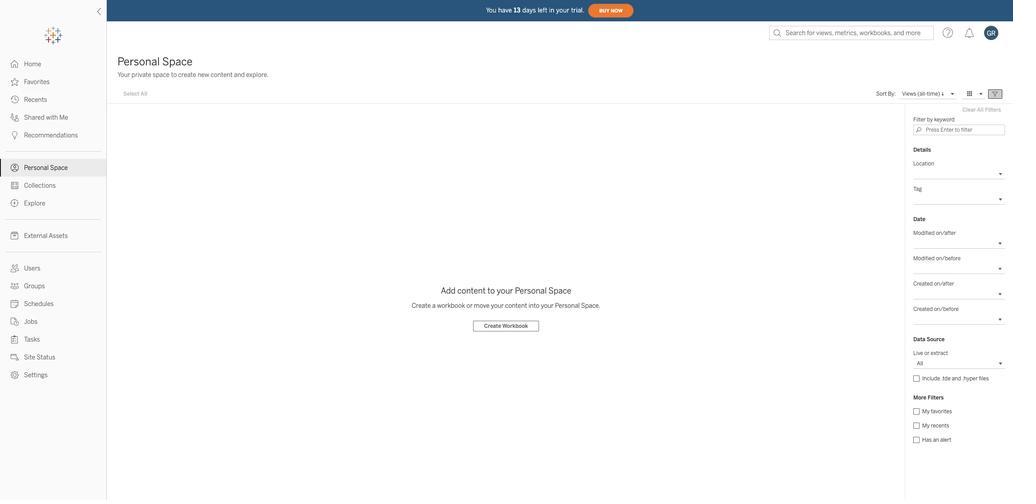 Task type: describe. For each thing, give the bounding box(es) containing it.
personal up into
[[515, 286, 547, 296]]

Filter by keyword text field
[[914, 125, 1005, 135]]

create workbook
[[484, 323, 528, 329]]

select all button
[[118, 89, 153, 99]]

files
[[979, 376, 989, 382]]

explore.
[[246, 71, 269, 79]]

more filters
[[914, 395, 944, 401]]

my favorites
[[923, 409, 952, 415]]

days
[[522, 6, 536, 14]]

you
[[486, 6, 497, 14]]

recents link
[[0, 91, 106, 109]]

assets
[[49, 232, 68, 240]]

tasks
[[24, 336, 40, 344]]

move
[[474, 302, 490, 310]]

explore
[[24, 200, 45, 207]]

new
[[198, 71, 209, 79]]

live
[[914, 350, 923, 357]]

users link
[[0, 260, 106, 277]]

external
[[24, 232, 47, 240]]

personal space your private space to create new content and explore.
[[118, 55, 269, 79]]

recommendations link
[[0, 126, 106, 144]]

shared with me link
[[0, 109, 106, 126]]

favorites
[[931, 409, 952, 415]]

now
[[611, 8, 623, 14]]

date
[[914, 216, 926, 223]]

space
[[153, 71, 170, 79]]

created on/after
[[914, 281, 955, 287]]

on/after for created on/after
[[934, 281, 955, 287]]

navigation panel element
[[0, 27, 106, 384]]

grid view image
[[966, 90, 974, 98]]

created on/before
[[914, 306, 959, 313]]

recents
[[24, 96, 47, 104]]

sort by:
[[877, 91, 896, 97]]

clear all filters
[[963, 107, 1001, 113]]

by text only_f5he34f image for recommendations
[[11, 131, 19, 139]]

site
[[24, 354, 35, 362]]

you have 13 days left in your trial.
[[486, 6, 585, 14]]

status
[[37, 354, 55, 362]]

workbook
[[502, 323, 528, 329]]

clear all filters button
[[959, 105, 1005, 115]]

created for created on/after
[[914, 281, 933, 287]]

personal space
[[24, 164, 68, 172]]

into
[[529, 302, 540, 310]]

settings link
[[0, 366, 106, 384]]

site status link
[[0, 349, 106, 366]]

tasks link
[[0, 331, 106, 349]]

has an alert
[[923, 437, 952, 443]]

on/after for modified on/after
[[936, 230, 956, 236]]

have
[[498, 6, 512, 14]]

modified for modified on/after
[[914, 230, 935, 236]]

by text only_f5he34f image for collections
[[11, 182, 19, 190]]

home
[[24, 61, 41, 68]]

collections
[[24, 182, 56, 190]]

buy now
[[599, 8, 623, 14]]

and inside personal space your private space to create new content and explore.
[[234, 71, 245, 79]]

created for created on/before
[[914, 306, 933, 313]]

by:
[[888, 91, 896, 97]]

by text only_f5he34f image for explore
[[11, 199, 19, 207]]

users
[[24, 265, 40, 272]]

live or extract
[[914, 350, 948, 357]]

left
[[538, 6, 548, 14]]

my recents
[[923, 423, 950, 429]]

create for create workbook
[[484, 323, 501, 329]]

workbook
[[437, 302, 465, 310]]

your up create a workbook or move your content into your personal space.
[[497, 286, 513, 296]]

1 vertical spatial content
[[458, 286, 486, 296]]

buy
[[599, 8, 610, 14]]

by text only_f5he34f image for settings
[[11, 371, 19, 379]]

your right into
[[541, 302, 554, 310]]

my for my favorites
[[923, 409, 930, 415]]

alert
[[941, 437, 952, 443]]

main navigation. press the up and down arrow keys to access links. element
[[0, 55, 106, 384]]

groups
[[24, 283, 45, 290]]

explore link
[[0, 195, 106, 212]]

recents
[[931, 423, 950, 429]]

home link
[[0, 55, 106, 73]]

source
[[927, 337, 945, 343]]

space for personal space your private space to create new content and explore.
[[162, 55, 193, 68]]

site status
[[24, 354, 55, 362]]

all inside 'dropdown button'
[[917, 361, 923, 367]]

views
[[902, 90, 917, 97]]

sort
[[877, 91, 887, 97]]

filter
[[914, 117, 926, 123]]

jobs link
[[0, 313, 106, 331]]

your right in
[[556, 6, 570, 14]]

my for my recents
[[923, 423, 930, 429]]

collections link
[[0, 177, 106, 195]]

1 horizontal spatial and
[[952, 376, 961, 382]]



Task type: vqa. For each thing, say whether or not it's contained in the screenshot.
the more,
no



Task type: locate. For each thing, give the bounding box(es) containing it.
1 vertical spatial space
[[50, 164, 68, 172]]

.tde
[[942, 376, 951, 382]]

0 horizontal spatial and
[[234, 71, 245, 79]]

all
[[141, 91, 147, 97], [977, 107, 984, 113], [917, 361, 923, 367]]

favorites link
[[0, 73, 106, 91]]

0 horizontal spatial to
[[171, 71, 177, 79]]

0 horizontal spatial create
[[412, 302, 431, 310]]

2 horizontal spatial space
[[549, 286, 572, 296]]

data source
[[914, 337, 945, 343]]

modified for modified on/before
[[914, 256, 935, 262]]

your
[[556, 6, 570, 14], [497, 286, 513, 296], [491, 302, 504, 310], [541, 302, 554, 310]]

by
[[927, 117, 933, 123]]

1 vertical spatial my
[[923, 423, 930, 429]]

1 horizontal spatial filters
[[985, 107, 1001, 113]]

2 vertical spatial all
[[917, 361, 923, 367]]

by text only_f5he34f image for shared with me
[[11, 114, 19, 122]]

keyword
[[934, 117, 955, 123]]

by text only_f5he34f image for favorites
[[11, 78, 19, 86]]

by text only_f5he34f image inside jobs link
[[11, 318, 19, 326]]

by text only_f5he34f image for personal space
[[11, 164, 19, 172]]

filters up 'my favorites'
[[928, 395, 944, 401]]

0 vertical spatial content
[[211, 71, 233, 79]]

by text only_f5he34f image left site
[[11, 354, 19, 362]]

space.
[[581, 302, 601, 310]]

on/before for created on/before
[[934, 306, 959, 313]]

on/before for modified on/before
[[936, 256, 961, 262]]

by text only_f5he34f image inside groups "link"
[[11, 282, 19, 290]]

all right select
[[141, 91, 147, 97]]

3 by text only_f5he34f image from the top
[[11, 182, 19, 190]]

your right move
[[491, 302, 504, 310]]

by text only_f5he34f image inside favorites link
[[11, 78, 19, 86]]

1 vertical spatial filters
[[928, 395, 944, 401]]

on/after up modified on/after text field
[[936, 230, 956, 236]]

or right live
[[925, 350, 930, 357]]

all for clear
[[977, 107, 984, 113]]

2 horizontal spatial content
[[505, 302, 527, 310]]

0 vertical spatial on/after
[[936, 230, 956, 236]]

8 by text only_f5he34f image from the top
[[11, 371, 19, 379]]

settings
[[24, 372, 48, 379]]

1 vertical spatial on/before
[[934, 306, 959, 313]]

select all
[[123, 91, 147, 97]]

2 my from the top
[[923, 423, 930, 429]]

Created on/before text field
[[914, 314, 1005, 325]]

space for personal space
[[50, 164, 68, 172]]

by text only_f5he34f image for schedules
[[11, 300, 19, 308]]

content left into
[[505, 302, 527, 310]]

created up created on/before
[[914, 281, 933, 287]]

0 vertical spatial filters
[[985, 107, 1001, 113]]

or left move
[[467, 302, 473, 310]]

details
[[914, 147, 931, 153]]

by text only_f5he34f image left the home
[[11, 60, 19, 68]]

space inside personal space your private space to create new content and explore.
[[162, 55, 193, 68]]

content inside personal space your private space to create new content and explore.
[[211, 71, 233, 79]]

modified
[[914, 230, 935, 236], [914, 256, 935, 262]]

trial.
[[571, 6, 585, 14]]

created
[[914, 281, 933, 287], [914, 306, 933, 313]]

by text only_f5he34f image inside collections link
[[11, 182, 19, 190]]

all for select
[[141, 91, 147, 97]]

0 vertical spatial and
[[234, 71, 245, 79]]

filters right clear
[[985, 107, 1001, 113]]

more
[[914, 395, 927, 401]]

location
[[914, 161, 935, 167]]

external assets link
[[0, 227, 106, 245]]

shared
[[24, 114, 45, 122]]

all down live
[[917, 361, 923, 367]]

by text only_f5he34f image inside schedules link
[[11, 300, 19, 308]]

my down more filters
[[923, 409, 930, 415]]

modified on/before
[[914, 256, 961, 262]]

by text only_f5he34f image inside tasks link
[[11, 336, 19, 344]]

content right new
[[211, 71, 233, 79]]

by text only_f5he34f image left recents
[[11, 96, 19, 104]]

7 by text only_f5he34f image from the top
[[11, 336, 19, 344]]

and
[[234, 71, 245, 79], [952, 376, 961, 382]]

0 vertical spatial all
[[141, 91, 147, 97]]

with
[[46, 114, 58, 122]]

by text only_f5he34f image
[[11, 60, 19, 68], [11, 78, 19, 86], [11, 131, 19, 139], [11, 164, 19, 172], [11, 199, 19, 207], [11, 232, 19, 240], [11, 282, 19, 290], [11, 354, 19, 362]]

include .tde and .hyper files
[[923, 376, 989, 382]]

all inside button
[[141, 91, 147, 97]]

to up move
[[488, 286, 495, 296]]

by text only_f5he34f image for recents
[[11, 96, 19, 104]]

add
[[441, 286, 456, 296]]

to
[[171, 71, 177, 79], [488, 286, 495, 296]]

0 vertical spatial on/before
[[936, 256, 961, 262]]

schedules link
[[0, 295, 106, 313]]

create
[[412, 302, 431, 310], [484, 323, 501, 329]]

in
[[549, 6, 555, 14]]

by text only_f5he34f image for groups
[[11, 282, 19, 290]]

personal up "collections"
[[24, 164, 49, 172]]

personal inside "link"
[[24, 164, 49, 172]]

modified down date
[[914, 230, 935, 236]]

1 my from the top
[[923, 409, 930, 415]]

favorites
[[24, 78, 50, 86]]

1 created from the top
[[914, 281, 933, 287]]

2 horizontal spatial all
[[977, 107, 984, 113]]

2 created from the top
[[914, 306, 933, 313]]

1 modified from the top
[[914, 230, 935, 236]]

has
[[923, 437, 932, 443]]

by text only_f5he34f image for site status
[[11, 354, 19, 362]]

Search for views, metrics, workbooks, and more text field
[[769, 26, 934, 40]]

1 vertical spatial or
[[925, 350, 930, 357]]

by text only_f5he34f image for users
[[11, 264, 19, 272]]

my left recents
[[923, 423, 930, 429]]

Created on/after text field
[[914, 289, 1005, 300]]

by text only_f5he34f image for jobs
[[11, 318, 19, 326]]

3 by text only_f5he34f image from the top
[[11, 131, 19, 139]]

on/before
[[936, 256, 961, 262], [934, 306, 959, 313]]

0 horizontal spatial space
[[50, 164, 68, 172]]

by text only_f5he34f image left personal space at the left top of the page
[[11, 164, 19, 172]]

1 vertical spatial all
[[977, 107, 984, 113]]

to right 'space'
[[171, 71, 177, 79]]

0 horizontal spatial content
[[211, 71, 233, 79]]

by text only_f5he34f image left settings
[[11, 371, 19, 379]]

1 vertical spatial created
[[914, 306, 933, 313]]

on/before up created on/before text field
[[934, 306, 959, 313]]

0 horizontal spatial or
[[467, 302, 473, 310]]

by text only_f5he34f image inside external assets link
[[11, 232, 19, 240]]

to inside personal space your private space to create new content and explore.
[[171, 71, 177, 79]]

by text only_f5he34f image
[[11, 96, 19, 104], [11, 114, 19, 122], [11, 182, 19, 190], [11, 264, 19, 272], [11, 300, 19, 308], [11, 318, 19, 326], [11, 336, 19, 344], [11, 371, 19, 379]]

content
[[211, 71, 233, 79], [458, 286, 486, 296], [505, 302, 527, 310]]

0 vertical spatial space
[[162, 55, 193, 68]]

1 horizontal spatial all
[[917, 361, 923, 367]]

by text only_f5he34f image inside site status link
[[11, 354, 19, 362]]

by text only_f5he34f image inside explore link
[[11, 199, 19, 207]]

groups link
[[0, 277, 106, 295]]

schedules
[[24, 301, 54, 308]]

by text only_f5he34f image left recommendations
[[11, 131, 19, 139]]

0 vertical spatial create
[[412, 302, 431, 310]]

by text only_f5he34f image left the explore
[[11, 199, 19, 207]]

my
[[923, 409, 930, 415], [923, 423, 930, 429]]

1 horizontal spatial create
[[484, 323, 501, 329]]

7 by text only_f5he34f image from the top
[[11, 282, 19, 290]]

by text only_f5he34f image left users
[[11, 264, 19, 272]]

0 vertical spatial created
[[914, 281, 933, 287]]

and left explore.
[[234, 71, 245, 79]]

1 by text only_f5he34f image from the top
[[11, 60, 19, 68]]

4 by text only_f5he34f image from the top
[[11, 164, 19, 172]]

by text only_f5he34f image inside recommendations link
[[11, 131, 19, 139]]

1 vertical spatial on/after
[[934, 281, 955, 287]]

6 by text only_f5he34f image from the top
[[11, 318, 19, 326]]

Modified on/after text field
[[914, 238, 1005, 249]]

1 vertical spatial modified
[[914, 256, 935, 262]]

on/after up created on/after text box
[[934, 281, 955, 287]]

by text only_f5he34f image inside personal space "link"
[[11, 164, 19, 172]]

private
[[132, 71, 151, 79]]

by text only_f5he34f image left shared
[[11, 114, 19, 122]]

personal
[[118, 55, 160, 68], [24, 164, 49, 172], [515, 286, 547, 296], [555, 302, 580, 310]]

0 horizontal spatial filters
[[928, 395, 944, 401]]

create a workbook or move your content into your personal space.
[[412, 302, 601, 310]]

13
[[514, 6, 521, 14]]

by text only_f5he34f image inside settings link
[[11, 371, 19, 379]]

5 by text only_f5he34f image from the top
[[11, 199, 19, 207]]

.hyper
[[963, 376, 978, 382]]

by text only_f5he34f image for tasks
[[11, 336, 19, 344]]

clear
[[963, 107, 976, 113]]

all button
[[914, 358, 1005, 369]]

0 vertical spatial my
[[923, 409, 930, 415]]

an
[[933, 437, 939, 443]]

data
[[914, 337, 926, 343]]

1 by text only_f5he34f image from the top
[[11, 96, 19, 104]]

by text only_f5he34f image left favorites
[[11, 78, 19, 86]]

0 vertical spatial modified
[[914, 230, 935, 236]]

1 vertical spatial to
[[488, 286, 495, 296]]

0 vertical spatial to
[[171, 71, 177, 79]]

by text only_f5he34f image left external
[[11, 232, 19, 240]]

personal left space.
[[555, 302, 580, 310]]

external assets
[[24, 232, 68, 240]]

by text only_f5he34f image left groups
[[11, 282, 19, 290]]

recommendations
[[24, 132, 78, 139]]

filter by keyword
[[914, 117, 955, 123]]

modified up created on/after
[[914, 256, 935, 262]]

personal inside personal space your private space to create new content and explore.
[[118, 55, 160, 68]]

8 by text only_f5he34f image from the top
[[11, 354, 19, 362]]

by text only_f5he34f image inside home link
[[11, 60, 19, 68]]

all inside button
[[977, 107, 984, 113]]

created down created on/after
[[914, 306, 933, 313]]

by text only_f5he34f image left tasks
[[11, 336, 19, 344]]

a
[[432, 302, 436, 310]]

include
[[923, 376, 940, 382]]

6 by text only_f5he34f image from the top
[[11, 232, 19, 240]]

by text only_f5he34f image inside users link
[[11, 264, 19, 272]]

filters
[[985, 107, 1001, 113], [928, 395, 944, 401]]

1 horizontal spatial or
[[925, 350, 930, 357]]

1 horizontal spatial space
[[162, 55, 193, 68]]

on/after
[[936, 230, 956, 236], [934, 281, 955, 287]]

views (all-time) button
[[899, 89, 957, 99]]

select
[[123, 91, 139, 97]]

space inside "link"
[[50, 164, 68, 172]]

2 vertical spatial space
[[549, 286, 572, 296]]

create for create a workbook or move your content into your personal space.
[[412, 302, 431, 310]]

views (all-time)
[[902, 90, 940, 97]]

by text only_f5he34f image inside recents link
[[11, 96, 19, 104]]

create left the workbook
[[484, 323, 501, 329]]

by text only_f5he34f image for home
[[11, 60, 19, 68]]

0 horizontal spatial all
[[141, 91, 147, 97]]

content up move
[[458, 286, 486, 296]]

add content to your personal space
[[441, 286, 572, 296]]

on/before up modified on/before text field
[[936, 256, 961, 262]]

by text only_f5he34f image left jobs
[[11, 318, 19, 326]]

personal up "private" at left top
[[118, 55, 160, 68]]

2 modified from the top
[[914, 256, 935, 262]]

extract
[[931, 350, 948, 357]]

create
[[178, 71, 196, 79]]

create left a
[[412, 302, 431, 310]]

your
[[118, 71, 130, 79]]

Modified on/before text field
[[914, 264, 1005, 274]]

by text only_f5he34f image left schedules
[[11, 300, 19, 308]]

0 vertical spatial or
[[467, 302, 473, 310]]

personal space link
[[0, 159, 106, 177]]

1 horizontal spatial to
[[488, 286, 495, 296]]

by text only_f5he34f image left "collections"
[[11, 182, 19, 190]]

2 vertical spatial content
[[505, 302, 527, 310]]

and right .tde
[[952, 376, 961, 382]]

tag
[[914, 186, 922, 192]]

by text only_f5he34f image for external assets
[[11, 232, 19, 240]]

1 horizontal spatial content
[[458, 286, 486, 296]]

4 by text only_f5he34f image from the top
[[11, 264, 19, 272]]

1 vertical spatial create
[[484, 323, 501, 329]]

2 by text only_f5he34f image from the top
[[11, 78, 19, 86]]

create inside button
[[484, 323, 501, 329]]

modified on/after
[[914, 230, 956, 236]]

5 by text only_f5he34f image from the top
[[11, 300, 19, 308]]

2 by text only_f5he34f image from the top
[[11, 114, 19, 122]]

filters inside clear all filters button
[[985, 107, 1001, 113]]

by text only_f5he34f image inside the shared with me link
[[11, 114, 19, 122]]

all right clear
[[977, 107, 984, 113]]

1 vertical spatial and
[[952, 376, 961, 382]]



